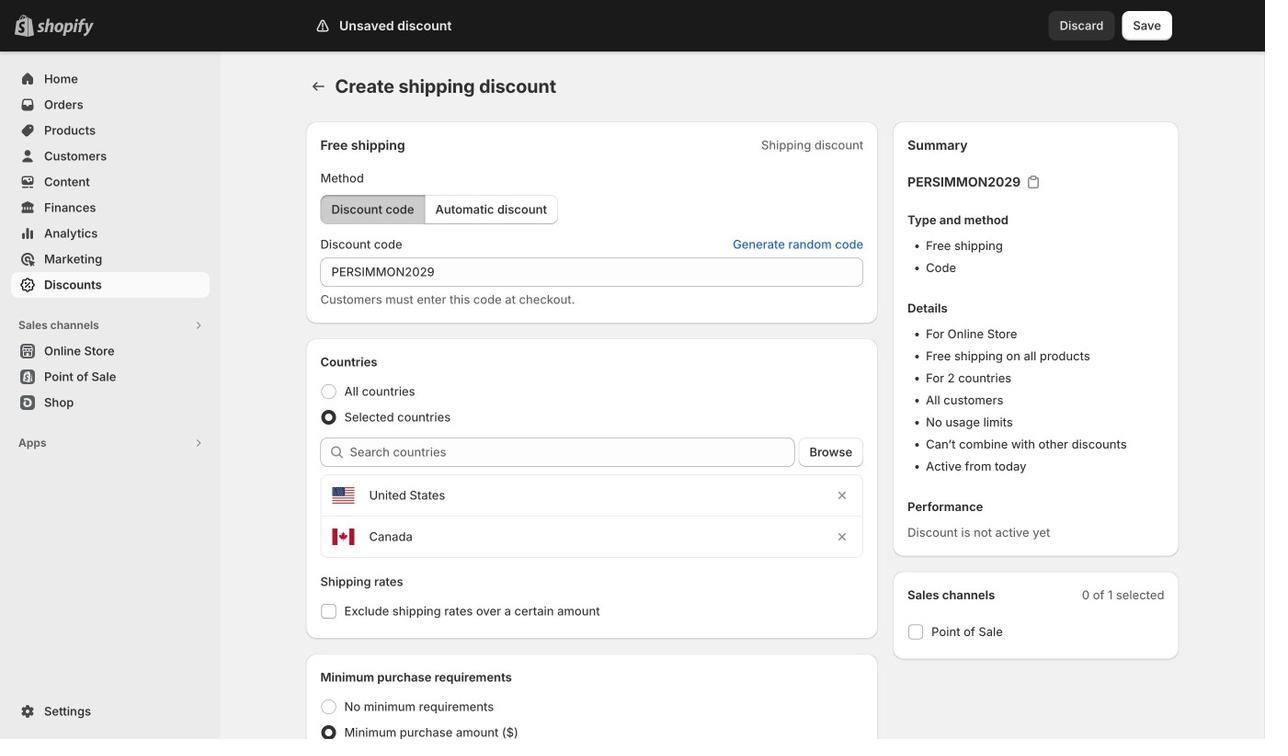 Task type: locate. For each thing, give the bounding box(es) containing it.
None text field
[[320, 257, 864, 287]]

Search countries text field
[[350, 438, 795, 467]]



Task type: describe. For each thing, give the bounding box(es) containing it.
shopify image
[[37, 18, 94, 37]]



Task type: vqa. For each thing, say whether or not it's contained in the screenshot.
no
no



